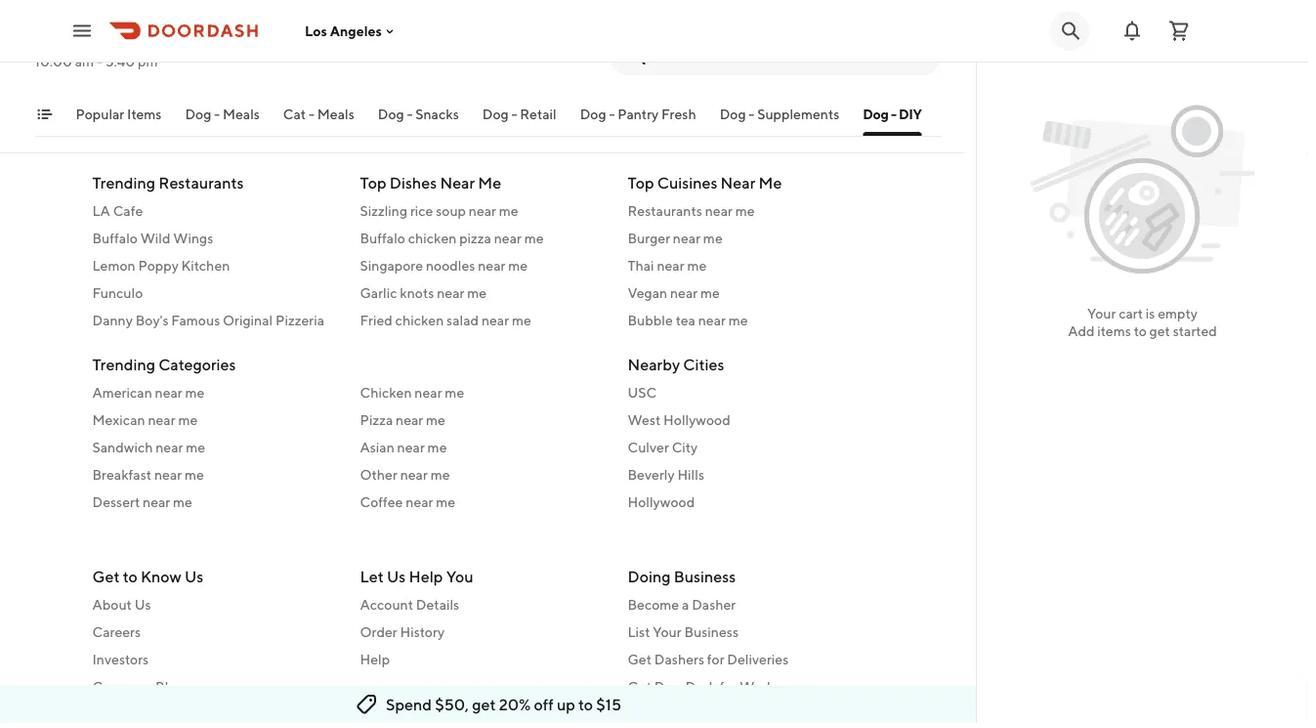 Task type: describe. For each thing, give the bounding box(es) containing it.
lemon poppy kitchen link
[[92, 256, 337, 275]]

me down 'singapore noodles near me' link
[[467, 284, 487, 301]]

bubble
[[628, 312, 673, 328]]

add
[[1069, 323, 1095, 339]]

me down restaurants near me at the top of the page
[[704, 230, 723, 246]]

0 horizontal spatial to
[[123, 567, 138, 586]]

order history link
[[360, 623, 605, 642]]

other near me link
[[360, 465, 605, 484]]

near up other near me
[[397, 439, 425, 455]]

trending for trending categories
[[92, 355, 155, 373]]

pantry
[[618, 106, 659, 122]]

asian near me link
[[360, 437, 605, 457]]

chicken near me link
[[360, 383, 605, 402]]

diy
[[899, 106, 922, 122]]

chicken near me
[[360, 384, 465, 400]]

coffee near me link
[[360, 492, 605, 512]]

near for cuisines
[[721, 173, 756, 192]]

menu
[[421, 71, 452, 85]]

soup
[[436, 202, 466, 218]]

supplements
[[758, 106, 840, 122]]

other
[[360, 466, 398, 482]]

pizza near me
[[360, 412, 446, 428]]

buffalo for trending
[[92, 230, 138, 246]]

near down chicken near me
[[396, 412, 424, 428]]

to for spend
[[579, 696, 593, 714]]

dog for dog - diy
[[863, 106, 889, 122]]

me up buffalo chicken pizza near me link
[[499, 202, 519, 218]]

$50,
[[435, 696, 469, 714]]

dog for dog - meals
[[185, 106, 211, 122]]

dog for dog - pantry fresh
[[580, 106, 607, 122]]

near up pizza near me
[[415, 384, 442, 400]]

dog for dog - retail
[[483, 106, 509, 122]]

do it yourself nutrient blend - beef image
[[342, 0, 480, 31]]

list
[[628, 624, 651, 640]]

usc
[[628, 384, 657, 400]]

restaurants near me link
[[628, 201, 872, 220]]

buffalo chicken pizza near me link
[[360, 228, 605, 248]]

me down chicken near me
[[426, 412, 446, 428]]

items
[[1098, 323, 1132, 339]]

deliveries
[[728, 652, 789, 668]]

this
[[399, 71, 419, 85]]

open menu image
[[70, 19, 94, 43]]

dog for dog - supplements
[[720, 106, 746, 122]]

- for dog - diy
[[891, 106, 897, 122]]

nearby cities
[[628, 355, 725, 373]]

get to know us
[[92, 567, 204, 586]]

dessert near me link
[[92, 492, 337, 512]]

get for get doordash for work
[[628, 679, 652, 695]]

singapore noodles near me link
[[360, 256, 605, 275]]

sandwich near me link
[[92, 437, 337, 457]]

near down garlic knots near me link
[[482, 312, 509, 328]]

burger near me
[[628, 230, 723, 246]]

list your business link
[[628, 623, 872, 642]]

get for get to know us
[[92, 567, 120, 586]]

dessert near me
[[92, 494, 192, 510]]

order history
[[360, 624, 445, 640]]

1 horizontal spatial restaurants
[[628, 202, 703, 218]]

trending categories
[[92, 355, 236, 373]]

the
[[553, 71, 572, 85]]

dog - supplements
[[720, 106, 840, 122]]

popular items
[[76, 106, 162, 122]]

doordash
[[655, 679, 717, 695]]

restaurants near me
[[628, 202, 755, 218]]

coffee
[[360, 494, 403, 510]]

breakfast near me
[[92, 466, 204, 482]]

dog - snacks
[[378, 106, 459, 122]]

chicken for buffalo
[[408, 230, 457, 246]]

on
[[382, 71, 396, 85]]

for for dashers
[[707, 652, 725, 668]]

near up "breakfast near me"
[[156, 439, 183, 455]]

me down vegan near me link
[[729, 312, 748, 328]]

wild
[[140, 230, 171, 246]]

account
[[360, 597, 414, 613]]

danny
[[92, 312, 133, 328]]

items
[[127, 106, 162, 122]]

careers
[[92, 624, 141, 640]]

american near me
[[92, 384, 205, 400]]

near inside 'link'
[[155, 384, 183, 400]]

for for doordash
[[720, 679, 738, 695]]

me down american near me 'link'
[[178, 412, 198, 428]]

los
[[305, 23, 327, 39]]

investors
[[92, 652, 149, 668]]

culver city link
[[628, 437, 872, 457]]

show menu categories image
[[37, 107, 52, 122]]

me down mexican near me link
[[186, 439, 205, 455]]

prices on this menu are set directly by the merchant .
[[346, 71, 630, 85]]

me down garlic knots near me link
[[512, 312, 532, 328]]

become
[[628, 597, 680, 613]]

me down other near me link
[[436, 494, 456, 510]]

about us link
[[92, 595, 337, 615]]

vegan near me link
[[628, 283, 872, 303]]

dog - diy
[[863, 106, 922, 122]]

help inside "link"
[[360, 652, 390, 668]]

become a dasher
[[628, 597, 736, 613]]

a
[[682, 597, 690, 613]]

get for get dashers for deliveries
[[628, 652, 652, 668]]

menu
[[65, 32, 108, 50]]

salad
[[447, 312, 479, 328]]

me down sizzling rice soup near me link
[[525, 230, 544, 246]]

retail
[[520, 106, 557, 122]]

popular items button
[[76, 105, 162, 136]]

are
[[455, 71, 472, 85]]

1 vertical spatial hollywood
[[628, 494, 695, 510]]

0 horizontal spatial your
[[653, 624, 682, 640]]

los angeles
[[305, 23, 382, 39]]

to for your
[[1135, 323, 1147, 339]]

knots
[[400, 284, 434, 301]]

near down buffalo chicken pizza near me link
[[478, 257, 506, 273]]

la
[[92, 202, 110, 218]]

trending for trending restaurants
[[92, 173, 155, 192]]

0 vertical spatial business
[[674, 567, 736, 586]]

Item Search search field
[[660, 45, 926, 66]]

culver
[[628, 439, 669, 455]]

near down "breakfast near me"
[[143, 494, 170, 510]]

meals for cat - meals
[[317, 106, 355, 122]]

up
[[557, 696, 576, 714]]

american
[[92, 384, 152, 400]]

history
[[400, 624, 445, 640]]

near down other near me
[[406, 494, 434, 510]]

near right pizza
[[494, 230, 522, 246]]

famous
[[171, 312, 220, 328]]

us for about us
[[135, 597, 151, 613]]

near up 'tea'
[[671, 284, 698, 301]]

lemon
[[92, 257, 136, 273]]

poppy
[[138, 257, 179, 273]]

me down burger near me
[[688, 257, 707, 273]]

1 vertical spatial get
[[472, 696, 496, 714]]

pizzeria
[[276, 312, 325, 328]]

me down buffalo chicken pizza near me link
[[508, 257, 528, 273]]

noodles
[[426, 257, 475, 273]]



Task type: vqa. For each thing, say whether or not it's contained in the screenshot.
Thai near me link at the top of page
yes



Task type: locate. For each thing, give the bounding box(es) containing it.
buffalo chicken pizza near me
[[360, 230, 544, 246]]

- left retail
[[512, 106, 518, 122]]

us right let at the bottom
[[387, 567, 406, 586]]

help link
[[360, 650, 605, 670]]

0 horizontal spatial restaurants
[[159, 173, 244, 192]]

0 vertical spatial trending
[[92, 173, 155, 192]]

buffalo for top
[[360, 230, 406, 246]]

1 vertical spatial blog
[[171, 706, 200, 722]]

me up restaurants near me link
[[759, 173, 782, 192]]

1 horizontal spatial get
[[1150, 323, 1171, 339]]

me up burger near me link
[[736, 202, 755, 218]]

me up pizza near me link
[[445, 384, 465, 400]]

0 vertical spatial for
[[707, 652, 725, 668]]

mexican
[[92, 412, 145, 428]]

hollywood up city on the bottom right of the page
[[664, 412, 731, 428]]

1 horizontal spatial meals
[[317, 106, 355, 122]]

dog right fresh
[[720, 106, 746, 122]]

dog inside button
[[720, 106, 746, 122]]

let us help you
[[360, 567, 474, 586]]

- for dog - snacks
[[407, 106, 413, 122]]

2 buffalo from the left
[[360, 230, 406, 246]]

dog down prices on this menu are set directly by the merchant .
[[483, 106, 509, 122]]

popular
[[76, 106, 124, 122]]

breakfast near me link
[[92, 465, 337, 484]]

me up coffee near me
[[431, 466, 450, 482]]

near up sandwich near me at bottom
[[148, 412, 176, 428]]

categories
[[159, 355, 236, 373]]

meals for dog - meals
[[223, 106, 260, 122]]

near up the vegan near me
[[657, 257, 685, 273]]

dog - pantry fresh button
[[580, 105, 697, 136]]

funculo link
[[92, 283, 337, 303]]

prices
[[346, 71, 380, 85]]

buffalo wild wings link
[[92, 228, 337, 248]]

dog down merchant
[[580, 106, 607, 122]]

for inside "get doordash for work" link
[[720, 679, 738, 695]]

chicken down the sizzling rice soup near me
[[408, 230, 457, 246]]

chicken down knots
[[396, 312, 444, 328]]

danny boy's famous original pizzeria
[[92, 312, 325, 328]]

0 horizontal spatial top
[[360, 173, 387, 192]]

hollywood down beverly hills
[[628, 494, 695, 510]]

doing business
[[628, 567, 736, 586]]

me up sizzling rice soup near me link
[[478, 173, 502, 192]]

kitchen
[[181, 257, 230, 273]]

let
[[360, 567, 384, 586]]

0 horizontal spatial buffalo
[[92, 230, 138, 246]]

help up details
[[409, 567, 443, 586]]

blog for engineering blog
[[171, 706, 200, 722]]

chicken for fried
[[396, 312, 444, 328]]

2 horizontal spatial to
[[1135, 323, 1147, 339]]

us inside "link"
[[135, 597, 151, 613]]

1 horizontal spatial your
[[1088, 305, 1117, 322]]

singapore
[[360, 257, 423, 273]]

0 horizontal spatial help
[[360, 652, 390, 668]]

company
[[92, 679, 153, 695]]

breakfast
[[92, 466, 152, 482]]

about
[[92, 597, 132, 613]]

1 vertical spatial your
[[653, 624, 682, 640]]

0 horizontal spatial me
[[478, 173, 502, 192]]

- left snacks
[[407, 106, 413, 122]]

1 vertical spatial to
[[123, 567, 138, 586]]

1 dog from the left
[[185, 106, 211, 122]]

meals left the cat on the left top of the page
[[223, 106, 260, 122]]

top for top cuisines near me
[[628, 173, 654, 192]]

0 vertical spatial to
[[1135, 323, 1147, 339]]

pizza near me link
[[360, 410, 605, 430]]

2 meals from the left
[[317, 106, 355, 122]]

careers link
[[92, 623, 337, 642]]

1 horizontal spatial help
[[409, 567, 443, 586]]

- right the cat on the left top of the page
[[309, 106, 315, 122]]

0 vertical spatial restaurants
[[159, 173, 244, 192]]

dog right items
[[185, 106, 211, 122]]

order
[[360, 624, 398, 640]]

1 vertical spatial help
[[360, 652, 390, 668]]

get left 20%
[[472, 696, 496, 714]]

5:40
[[105, 53, 135, 69]]

chicken
[[360, 384, 412, 400]]

know
[[141, 567, 182, 586]]

1 trending from the top
[[92, 173, 155, 192]]

asian near me
[[360, 439, 447, 455]]

buffalo up lemon
[[92, 230, 138, 246]]

trending restaurants
[[92, 173, 244, 192]]

trending
[[92, 173, 155, 192], [92, 355, 155, 373]]

account details link
[[360, 595, 605, 615]]

- for dog - supplements
[[749, 106, 755, 122]]

restaurants up la cafe link at the top left of the page
[[159, 173, 244, 192]]

1 near from the left
[[440, 173, 475, 192]]

$15
[[597, 696, 622, 714]]

about us
[[92, 597, 151, 613]]

trending up cafe
[[92, 173, 155, 192]]

near down restaurants near me at the top of the page
[[673, 230, 701, 246]]

2 near from the left
[[721, 173, 756, 192]]

restaurants up burger near me
[[628, 202, 703, 218]]

near right 'tea'
[[699, 312, 726, 328]]

me for top cuisines near me
[[759, 173, 782, 192]]

get down list
[[628, 652, 652, 668]]

trending up "american" at left
[[92, 355, 155, 373]]

investors link
[[92, 650, 337, 670]]

blog
[[156, 679, 184, 695], [171, 706, 200, 722]]

to down 'cart'
[[1135, 323, 1147, 339]]

to right up at the left bottom
[[579, 696, 593, 714]]

2 me from the left
[[759, 173, 782, 192]]

1 vertical spatial restaurants
[[628, 202, 703, 218]]

dashers
[[655, 652, 705, 668]]

burger near me link
[[628, 228, 872, 248]]

dog - supplements button
[[720, 105, 840, 136]]

near up soup
[[440, 173, 475, 192]]

to inside your cart is empty add items to get started
[[1135, 323, 1147, 339]]

top left cuisines
[[628, 173, 654, 192]]

blog for company blog
[[156, 679, 184, 695]]

empty
[[1159, 305, 1198, 322]]

top up sizzling
[[360, 173, 387, 192]]

top for top dishes near me
[[360, 173, 387, 192]]

us down get to know us
[[135, 597, 151, 613]]

- right am
[[97, 53, 103, 69]]

get up 'about'
[[92, 567, 120, 586]]

0 horizontal spatial near
[[440, 173, 475, 192]]

for inside 'get dashers for deliveries' link
[[707, 652, 725, 668]]

1 vertical spatial chicken
[[396, 312, 444, 328]]

off
[[534, 696, 554, 714]]

0 vertical spatial hollywood
[[664, 412, 731, 428]]

2 horizontal spatial us
[[387, 567, 406, 586]]

1 vertical spatial for
[[720, 679, 738, 695]]

mexican near me
[[92, 412, 198, 428]]

0 horizontal spatial meals
[[223, 106, 260, 122]]

bubble tea near me
[[628, 312, 748, 328]]

- left diy
[[891, 106, 897, 122]]

help down order
[[360, 652, 390, 668]]

near up buffalo chicken pizza near me link
[[469, 202, 497, 218]]

nearby
[[628, 355, 680, 373]]

full
[[35, 32, 62, 50]]

dog - meals
[[185, 106, 260, 122]]

dog for dog - snacks
[[378, 106, 404, 122]]

near down sandwich near me at bottom
[[154, 466, 182, 482]]

get down is
[[1150, 323, 1171, 339]]

details
[[416, 597, 460, 613]]

your right list
[[653, 624, 682, 640]]

0 horizontal spatial get
[[472, 696, 496, 714]]

me up the bubble tea near me
[[701, 284, 720, 301]]

doing
[[628, 567, 671, 586]]

dog - retail
[[483, 106, 557, 122]]

1 horizontal spatial me
[[759, 173, 782, 192]]

0 items, open order cart image
[[1168, 19, 1192, 43]]

- for cat - meals
[[309, 106, 315, 122]]

me down categories
[[185, 384, 205, 400]]

1 horizontal spatial top
[[628, 173, 654, 192]]

near down noodles
[[437, 284, 465, 301]]

pm
[[138, 53, 158, 69]]

4 dog from the left
[[580, 106, 607, 122]]

cafe
[[113, 202, 143, 218]]

blog up the engineering blog on the bottom left of page
[[156, 679, 184, 695]]

near
[[440, 173, 475, 192], [721, 173, 756, 192]]

get inside your cart is empty add items to get started
[[1150, 323, 1171, 339]]

1 vertical spatial business
[[685, 624, 739, 640]]

2 top from the left
[[628, 173, 654, 192]]

company blog link
[[92, 677, 337, 697]]

blog down company blog "link"
[[171, 706, 200, 722]]

me for top dishes near me
[[478, 173, 502, 192]]

blog inside "link"
[[156, 679, 184, 695]]

sandwich near me
[[92, 439, 205, 455]]

1 horizontal spatial to
[[579, 696, 593, 714]]

pizza
[[460, 230, 492, 246]]

0 vertical spatial your
[[1088, 305, 1117, 322]]

engineering
[[92, 706, 168, 722]]

- left pantry
[[609, 106, 615, 122]]

0 vertical spatial get
[[1150, 323, 1171, 339]]

business down dasher
[[685, 624, 739, 640]]

cat
[[283, 106, 306, 122]]

near up coffee near me
[[400, 466, 428, 482]]

hollywood
[[664, 412, 731, 428], [628, 494, 695, 510]]

thai near me
[[628, 257, 707, 273]]

get left doordash
[[628, 679, 652, 695]]

1 horizontal spatial near
[[721, 173, 756, 192]]

me up other near me
[[428, 439, 447, 455]]

1 horizontal spatial us
[[185, 567, 204, 586]]

5 dog from the left
[[720, 106, 746, 122]]

coffee near me
[[360, 494, 456, 510]]

directly
[[494, 71, 535, 85]]

to up about us
[[123, 567, 138, 586]]

- for dog - meals
[[214, 106, 220, 122]]

1 horizontal spatial buffalo
[[360, 230, 406, 246]]

get dashers for deliveries
[[628, 652, 789, 668]]

- inside full menu 10:00 am - 5:40 pm
[[97, 53, 103, 69]]

2 vertical spatial get
[[628, 679, 652, 695]]

spend $50, get 20% off up to $15
[[386, 696, 622, 714]]

3 dog from the left
[[483, 106, 509, 122]]

your up items
[[1088, 305, 1117, 322]]

dog down on
[[378, 106, 404, 122]]

your inside your cart is empty add items to get started
[[1088, 305, 1117, 322]]

dasher
[[692, 597, 736, 613]]

top dishes near me
[[360, 173, 502, 192]]

near down trending categories
[[155, 384, 183, 400]]

meals right the cat on the left top of the page
[[317, 106, 355, 122]]

6 dog from the left
[[863, 106, 889, 122]]

dog inside "button"
[[185, 106, 211, 122]]

us right know
[[185, 567, 204, 586]]

- inside button
[[749, 106, 755, 122]]

for up the "get doordash for work" at bottom
[[707, 652, 725, 668]]

20%
[[499, 696, 531, 714]]

dog - meals button
[[185, 105, 260, 136]]

me down sandwich near me link
[[185, 466, 204, 482]]

buffalo down sizzling
[[360, 230, 406, 246]]

us for let us help you
[[387, 567, 406, 586]]

asian
[[360, 439, 395, 455]]

city
[[672, 439, 698, 455]]

- right items
[[214, 106, 220, 122]]

2 trending from the top
[[92, 355, 155, 373]]

company blog
[[92, 679, 184, 695]]

2 dog from the left
[[378, 106, 404, 122]]

0 horizontal spatial us
[[135, 597, 151, 613]]

meals
[[223, 106, 260, 122], [317, 106, 355, 122]]

1 me from the left
[[478, 173, 502, 192]]

sizzling rice soup near me link
[[360, 201, 605, 220]]

vegan
[[628, 284, 668, 301]]

notification bell image
[[1121, 19, 1145, 43]]

- for dog - pantry fresh
[[609, 106, 615, 122]]

0 vertical spatial chicken
[[408, 230, 457, 246]]

near for dishes
[[440, 173, 475, 192]]

dog left diy
[[863, 106, 889, 122]]

me down breakfast near me link
[[173, 494, 192, 510]]

fried chicken salad near me
[[360, 312, 532, 328]]

1 vertical spatial get
[[628, 652, 652, 668]]

0 vertical spatial blog
[[156, 679, 184, 695]]

0 vertical spatial help
[[409, 567, 443, 586]]

2 vertical spatial to
[[579, 696, 593, 714]]

singapore noodles near me
[[360, 257, 528, 273]]

- left "supplements"
[[749, 106, 755, 122]]

1 vertical spatial trending
[[92, 355, 155, 373]]

dog - pantry fresh
[[580, 106, 697, 122]]

me inside 'link'
[[185, 384, 205, 400]]

0 vertical spatial get
[[92, 567, 120, 586]]

near down top cuisines near me
[[705, 202, 733, 218]]

business up dasher
[[674, 567, 736, 586]]

am
[[75, 53, 94, 69]]

near up restaurants near me link
[[721, 173, 756, 192]]

1 meals from the left
[[223, 106, 260, 122]]

tea
[[676, 312, 696, 328]]

- for dog - retail
[[512, 106, 518, 122]]

spend
[[386, 696, 432, 714]]

lemon poppy kitchen
[[92, 257, 230, 273]]

top cuisines near me
[[628, 173, 782, 192]]

1 top from the left
[[360, 173, 387, 192]]

1 buffalo from the left
[[92, 230, 138, 246]]

west
[[628, 412, 661, 428]]

for left work
[[720, 679, 738, 695]]



